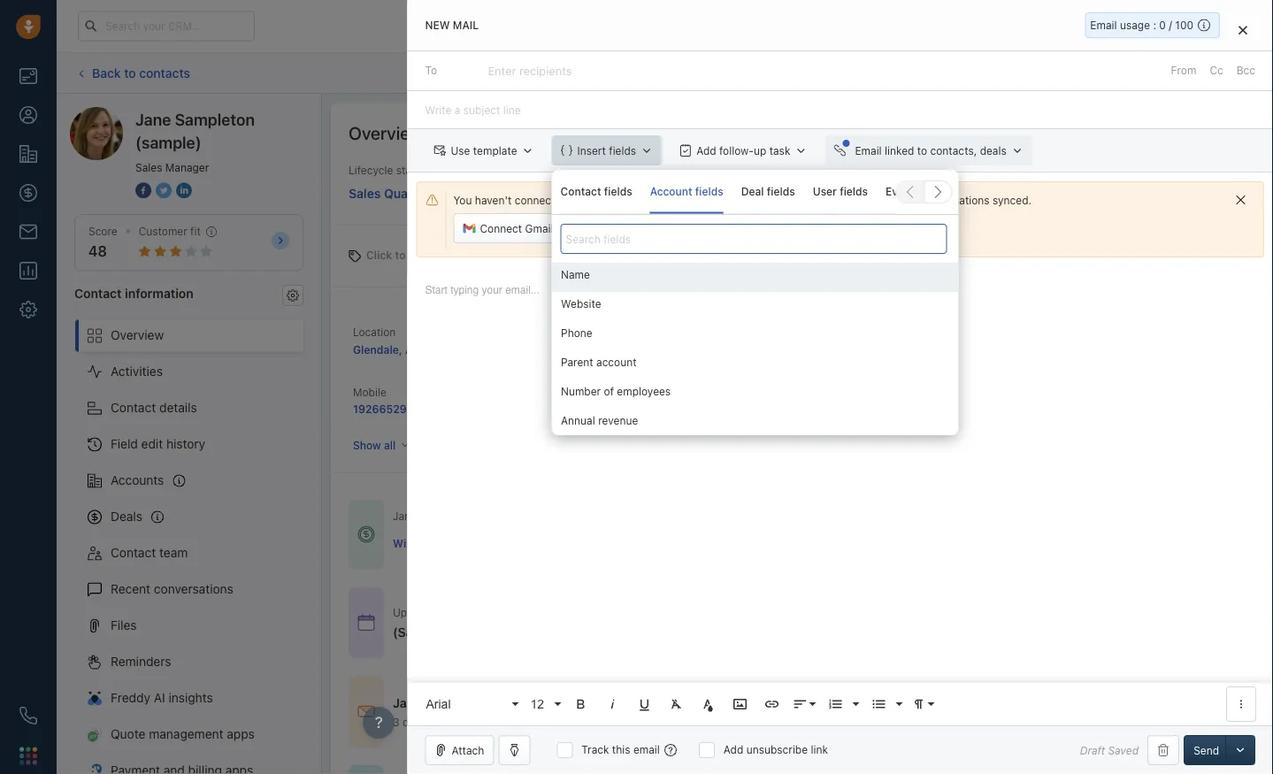 Task type: vqa. For each thing, say whether or not it's contained in the screenshot.
Need
no



Task type: describe. For each thing, give the bounding box(es) containing it.
back
[[92, 65, 121, 80]]

upcoming meeting on mon 13 nov, 2023 from 23:30 to wed 15 nov, 2023 at 00:00 (sample) meeting - final discussion about the deal
[[393, 606, 808, 640]]

add
[[409, 249, 428, 261]]

manager
[[165, 161, 209, 173]]

click to add tags
[[366, 249, 454, 261]]

email for email usage : 0 / 100
[[1090, 19, 1117, 31]]

apps
[[227, 727, 255, 742]]

at
[[765, 606, 775, 618]]

insert fields button
[[552, 136, 662, 166]]

0
[[1159, 19, 1166, 31]]

recent
[[111, 582, 151, 596]]

00:00
[[778, 606, 808, 618]]

annual revenue
[[561, 415, 638, 427]]

freddy
[[111, 691, 150, 705]]

email for email linked to contacts, deals
[[855, 144, 882, 157]]

email usage : 0 / 100
[[1090, 19, 1194, 31]]

add deal
[[1132, 67, 1176, 79]]

new for new
[[580, 189, 602, 201]]

insights
[[169, 691, 213, 705]]

the inside upcoming meeting on mon 13 nov, 2023 from 23:30 to wed 15 nov, 2023 at 00:00 (sample) meeting - final discussion about the deal
[[644, 625, 663, 640]]

12
[[530, 697, 544, 711]]

0 vertical spatial overview
[[349, 122, 423, 143]]

bcc
[[1237, 64, 1256, 77]]

sales inside 'sales owner gary orlando'
[[565, 386, 592, 399]]

details
[[159, 400, 197, 415]]

connect for connect a different email
[[597, 222, 640, 235]]

track
[[582, 744, 609, 756]]

status
[[526, 164, 558, 177]]

paragraph format image
[[911, 696, 927, 712]]

clear formatting image
[[668, 696, 684, 712]]

close image
[[1239, 25, 1248, 35]]

contact details
[[111, 400, 197, 415]]

interested
[[802, 189, 854, 201]]

fields for account fields
[[695, 186, 724, 198]]

mon
[[506, 606, 528, 618]]

2 2023 from the left
[[736, 606, 762, 618]]

phone image
[[19, 707, 37, 725]]

Search your CRM... text field
[[78, 11, 255, 41]]

Write a subject line text field
[[407, 91, 1273, 128]]

add follow-up task
[[697, 144, 791, 157]]

jane's
[[393, 510, 425, 523]]

container_wx8msf4aqz5i3rn1 image for jane sent an email
[[357, 703, 375, 721]]

account fields link
[[650, 170, 724, 214]]

contact for contact details
[[111, 400, 156, 415]]

100
[[1175, 19, 1194, 31]]

new for new mail
[[425, 19, 450, 31]]

Enter recipients text field
[[488, 57, 576, 85]]

fields for insert fields
[[609, 144, 636, 157]]

show
[[353, 439, 381, 451]]

quote
[[111, 727, 146, 742]]

phone
[[561, 327, 592, 339]]

jane sent an email 3 days ago
[[393, 696, 503, 728]]

on
[[490, 606, 503, 618]]

mobile
[[353, 386, 387, 399]]

deals inside email linked to contacts, deals button
[[980, 144, 1007, 157]]

negotiation
[[1031, 189, 1090, 201]]

align image
[[792, 696, 808, 712]]

email linked to contacts, deals button
[[825, 136, 1032, 166]]

user fields
[[813, 186, 868, 198]]

quote management apps
[[111, 727, 255, 742]]

add deal button
[[1105, 58, 1185, 88]]

email for different
[[697, 222, 723, 235]]

widgetz.io
[[393, 536, 449, 549]]

gary
[[565, 403, 590, 415]]

1 nov, from the left
[[545, 606, 567, 618]]

back to contacts link
[[74, 59, 191, 87]]

all
[[384, 439, 396, 451]]

event fields link
[[886, 170, 946, 214]]

contact for contact fields
[[561, 186, 601, 198]]

wed
[[671, 606, 694, 618]]

annual
[[561, 415, 595, 427]]

this
[[612, 744, 630, 756]]

mail
[[453, 19, 479, 31]]

phone element
[[11, 698, 46, 734]]

deal inside upcoming meeting on mon 13 nov, 2023 from 23:30 to wed 15 nov, 2023 at 00:00 (sample) meeting - final discussion about the deal
[[667, 625, 692, 640]]

freshworks switcher image
[[19, 747, 37, 765]]

add unsubscribe link
[[724, 744, 828, 756]]

insert
[[577, 144, 606, 157]]

2 vertical spatial email
[[633, 744, 660, 756]]

interested button
[[766, 185, 886, 206]]

customer fit
[[139, 225, 201, 238]]

negotiation / lost button
[[1006, 185, 1127, 206]]

freddy ai insights
[[111, 691, 213, 705]]

add for add follow-up task
[[697, 144, 716, 157]]

keep
[[868, 194, 892, 206]]

fields for deal fields
[[767, 186, 795, 198]]

new link
[[526, 184, 646, 206]]

ago
[[429, 716, 447, 728]]

italic (⌘i) image
[[605, 696, 621, 712]]

orlandogary85@gmail.com
[[571, 194, 712, 206]]

1 vertical spatial deals
[[456, 510, 483, 523]]

contact for contact team
[[111, 546, 156, 560]]

connect for connect gmail
[[480, 222, 522, 235]]

send
[[1194, 744, 1219, 757]]

container_wx8msf4aqz5i3rn1 image for upcoming meeting on mon 13 nov, 2023 from 23:30 to wed 15 nov, 2023 at 00:00
[[357, 614, 375, 632]]

widgetz.io (sample) link
[[393, 535, 498, 550]]

negotiation / lost
[[1031, 189, 1122, 201]]

draft
[[1080, 744, 1105, 756]]

use
[[451, 144, 470, 157]]

container_wx8msf4aqz5i3rn1 image for jane's open deals
[[357, 526, 375, 543]]

meeting
[[447, 606, 487, 618]]

deal
[[741, 186, 764, 198]]

track this email
[[582, 744, 660, 756]]

to
[[425, 64, 437, 77]]

history
[[166, 437, 205, 451]]

3
[[393, 716, 400, 728]]

fit
[[190, 225, 201, 238]]

recent conversations
[[111, 582, 233, 596]]

parent account
[[561, 356, 636, 369]]

13
[[531, 606, 542, 618]]

/ inside dialog
[[1169, 19, 1172, 31]]

1 vertical spatial (sample)
[[452, 536, 498, 549]]

field edit history
[[111, 437, 205, 451]]

account fields
[[650, 186, 724, 198]]

qualified link
[[886, 184, 1006, 206]]

fields for event fields
[[917, 186, 946, 198]]

2 nov, from the left
[[711, 606, 733, 618]]

task
[[769, 144, 791, 157]]



Task type: locate. For each thing, give the bounding box(es) containing it.
1 horizontal spatial conversations
[[920, 194, 990, 206]]

ai
[[154, 691, 165, 705]]

nov, right 15
[[711, 606, 733, 618]]

email down "contacted"
[[697, 222, 723, 235]]

synced.
[[993, 194, 1032, 206]]

2023 up discussion
[[570, 606, 596, 618]]

reminders
[[111, 654, 171, 669]]

revenue
[[598, 415, 638, 427]]

(sample) down open
[[452, 536, 498, 549]]

deal down 0
[[1155, 67, 1176, 79]]

qualified inside qualified "link"
[[929, 189, 975, 201]]

unordered list image
[[871, 696, 887, 712]]

1 vertical spatial conversations
[[154, 582, 233, 596]]

final
[[511, 625, 537, 640]]

0 horizontal spatial conversations
[[154, 582, 233, 596]]

3 container_wx8msf4aqz5i3rn1 image from the top
[[357, 703, 375, 721]]

customer
[[139, 225, 187, 238]]

0 horizontal spatial new
[[425, 19, 450, 31]]

jane's open deals
[[393, 510, 483, 523]]

more misc image
[[1233, 696, 1249, 712]]

/ inside button
[[1093, 189, 1097, 201]]

fields inside the account fields link
[[695, 186, 724, 198]]

sales owner gary orlando
[[565, 386, 634, 415]]

0 vertical spatial /
[[1169, 19, 1172, 31]]

add follow-up task button
[[671, 136, 816, 166], [671, 136, 816, 166]]

contact down insert
[[561, 186, 601, 198]]

to inside button
[[917, 144, 927, 157]]

new left mail
[[425, 19, 450, 31]]

user
[[813, 186, 837, 198]]

ordered list image
[[828, 696, 844, 712]]

user fields link
[[813, 170, 868, 214]]

contact for contact information
[[74, 286, 122, 300]]

fields inside deal fields link
[[767, 186, 795, 198]]

edit
[[141, 437, 163, 451]]

0 horizontal spatial jane
[[135, 110, 171, 129]]

fields inside user fields link
[[840, 186, 868, 198]]

contacts
[[139, 65, 190, 80]]

twitter circled image
[[156, 181, 172, 200]]

insert link (⌘k) image
[[764, 696, 780, 712]]

contacts,
[[930, 144, 977, 157]]

add left 'follow-'
[[697, 144, 716, 157]]

add left the from
[[1132, 67, 1152, 79]]

deal down wed
[[667, 625, 692, 640]]

website
[[561, 298, 601, 310]]

1 horizontal spatial email
[[1090, 19, 1117, 31]]

fields
[[609, 144, 636, 157], [604, 186, 632, 198], [695, 186, 724, 198], [767, 186, 795, 198], [840, 186, 868, 198], [917, 186, 946, 198]]

lost
[[1100, 189, 1122, 201]]

1 horizontal spatial email
[[633, 744, 660, 756]]

1 horizontal spatial connect
[[597, 222, 640, 235]]

1 horizontal spatial 2023
[[736, 606, 762, 618]]

1 vertical spatial deal
[[667, 625, 692, 640]]

connect gmail button
[[453, 213, 563, 243]]

1 horizontal spatial /
[[1169, 19, 1172, 31]]

1 horizontal spatial overview
[[349, 122, 423, 143]]

conversations right your
[[920, 194, 990, 206]]

0 vertical spatial sales
[[135, 161, 162, 173]]

0 horizontal spatial deals
[[456, 510, 483, 523]]

0 horizontal spatial email
[[855, 144, 882, 157]]

new inside dialog
[[425, 19, 450, 31]]

/
[[1169, 19, 1172, 31], [1093, 189, 1097, 201]]

email for an
[[471, 696, 503, 710]]

usa
[[451, 343, 474, 356]]

0 vertical spatial deal
[[1155, 67, 1176, 79]]

upcoming
[[393, 606, 444, 618]]

1 horizontal spatial qualified
[[929, 189, 975, 201]]

arizona,
[[405, 343, 448, 356]]

/ left lost
[[1093, 189, 1097, 201]]

container_wx8msf4aqz5i3rn1 image
[[357, 526, 375, 543], [357, 614, 375, 632], [357, 703, 375, 721]]

fields inside insert fields dropdown button
[[609, 144, 636, 157]]

different
[[651, 222, 694, 235]]

sales up facebook circled icon
[[135, 161, 162, 173]]

/ right 0
[[1169, 19, 1172, 31]]

fields inside event fields link
[[917, 186, 946, 198]]

jane up days
[[393, 696, 421, 710]]

application containing arial
[[407, 266, 1273, 726]]

template
[[473, 144, 517, 157]]

1 horizontal spatial deal
[[1155, 67, 1176, 79]]

1 vertical spatial add
[[697, 144, 716, 157]]

1 vertical spatial email
[[855, 144, 882, 157]]

dialog
[[407, 0, 1273, 774]]

score 48
[[88, 225, 117, 260]]

contact down 48
[[74, 286, 122, 300]]

1 vertical spatial the
[[644, 625, 663, 640]]

(sample) inside "jane sampleton (sample)"
[[135, 133, 201, 152]]

dialog containing arial
[[407, 0, 1273, 774]]

jane down the contacts
[[135, 110, 171, 129]]

2023
[[570, 606, 596, 618], [736, 606, 762, 618]]

a
[[642, 222, 648, 235]]

(sample) up sales manager
[[135, 133, 201, 152]]

0 horizontal spatial overview
[[111, 328, 164, 342]]

an
[[454, 696, 468, 710]]

team
[[159, 546, 188, 560]]

container_wx8msf4aqz5i3rn1 image left upcoming
[[357, 614, 375, 632]]

qualified down the contacts,
[[929, 189, 975, 201]]

0 horizontal spatial (sample)
[[135, 133, 201, 152]]

48 button
[[88, 243, 107, 260]]

from
[[599, 606, 623, 618]]

connect left a
[[597, 222, 640, 235]]

email inside button
[[697, 222, 723, 235]]

deals
[[111, 509, 142, 524]]

the down 23:30
[[644, 625, 663, 640]]

your
[[895, 194, 917, 206]]

saved
[[1108, 744, 1139, 756]]

1 vertical spatial new
[[580, 189, 602, 201]]

2023 left at
[[736, 606, 762, 618]]

1 horizontal spatial new
[[580, 189, 602, 201]]

contact down 'activities'
[[111, 400, 156, 415]]

2 horizontal spatial connect
[[777, 194, 819, 206]]

1 vertical spatial /
[[1093, 189, 1097, 201]]

interested link
[[766, 185, 886, 206]]

conversations down 'team'
[[154, 582, 233, 596]]

1 horizontal spatial sales
[[349, 186, 381, 201]]

0 vertical spatial deals
[[980, 144, 1007, 157]]

open
[[428, 510, 453, 523]]

2 horizontal spatial email
[[697, 222, 723, 235]]

widgetz.io (sample)
[[393, 536, 498, 549]]

email inside jane sent an email 3 days ago
[[471, 696, 503, 710]]

0 horizontal spatial nov,
[[545, 606, 567, 618]]

0 horizontal spatial 2023
[[570, 606, 596, 618]]

12 button
[[524, 687, 563, 722]]

0 vertical spatial (sample)
[[135, 133, 201, 152]]

0 vertical spatial accounts
[[565, 324, 612, 337]]

new mail
[[425, 19, 479, 31]]

the left crm.
[[728, 194, 744, 206]]

mng settings image
[[287, 289, 299, 302]]

0 horizontal spatial /
[[1093, 189, 1097, 201]]

overview up lifecycle stage
[[349, 122, 423, 143]]

click
[[366, 249, 392, 261]]

customize overview button
[[1110, 120, 1247, 145]]

0 horizontal spatial add
[[697, 144, 716, 157]]

1 vertical spatial accounts
[[111, 473, 164, 488]]

add for add unsubscribe link
[[724, 744, 744, 756]]

0 horizontal spatial the
[[644, 625, 663, 640]]

show all
[[353, 439, 396, 451]]

0 vertical spatial jane
[[135, 110, 171, 129]]

add for add deal
[[1132, 67, 1152, 79]]

contacted
[[684, 189, 738, 201]]

contact team
[[111, 546, 188, 560]]

jane inside "jane sampleton (sample)"
[[135, 110, 171, 129]]

2 container_wx8msf4aqz5i3rn1 image from the top
[[357, 614, 375, 632]]

deals right the contacts,
[[980, 144, 1007, 157]]

sales up the gary on the bottom of the page
[[565, 386, 592, 399]]

mobile 19266529503
[[353, 386, 428, 415]]

insert image (⌘p) image
[[732, 696, 748, 712]]

now
[[831, 194, 852, 206]]

connect down haven't
[[480, 222, 522, 235]]

connect left it
[[777, 194, 819, 206]]

1 container_wx8msf4aqz5i3rn1 image from the top
[[357, 526, 375, 543]]

linkedin circled image
[[176, 181, 192, 200]]

email left linked
[[855, 144, 882, 157]]

0 vertical spatial conversations
[[920, 194, 990, 206]]

qualified inside sales qualified lead link
[[384, 186, 437, 201]]

0 vertical spatial container_wx8msf4aqz5i3rn1 image
[[357, 526, 375, 543]]

0 horizontal spatial accounts
[[111, 473, 164, 488]]

event
[[886, 186, 915, 198]]

facebook circled image
[[135, 181, 151, 200]]

0 horizontal spatial qualified
[[384, 186, 437, 201]]

contacted link
[[646, 184, 766, 206]]

2 horizontal spatial sales
[[565, 386, 592, 399]]

0 vertical spatial email
[[1090, 19, 1117, 31]]

48
[[88, 243, 107, 260]]

1 vertical spatial overview
[[111, 328, 164, 342]]

add inside button
[[1132, 67, 1152, 79]]

accounts down website
[[565, 324, 612, 337]]

0 vertical spatial add
[[1132, 67, 1152, 79]]

sales for sales qualified lead
[[349, 186, 381, 201]]

number
[[561, 385, 601, 398]]

1 2023 from the left
[[570, 606, 596, 618]]

management
[[149, 727, 223, 742]]

0 horizontal spatial connect
[[480, 222, 522, 235]]

1 horizontal spatial deals
[[980, 144, 1007, 157]]

2 vertical spatial sales
[[565, 386, 592, 399]]

you haven't connected orlandogary85@gmail.com to the crm. connect it now to keep your conversations synced.
[[453, 194, 1032, 206]]

negotiation / lost link
[[1006, 185, 1127, 206]]

new
[[425, 19, 450, 31], [580, 189, 602, 201]]

1 vertical spatial container_wx8msf4aqz5i3rn1 image
[[357, 614, 375, 632]]

(sample)
[[135, 133, 201, 152], [452, 536, 498, 549]]

unsubscribe
[[747, 744, 808, 756]]

1 vertical spatial sales
[[349, 186, 381, 201]]

deal fields
[[741, 186, 795, 198]]

sales for sales manager
[[135, 161, 162, 173]]

email linked to contacts, deals
[[855, 144, 1007, 157]]

stage
[[396, 164, 424, 177]]

information
[[125, 286, 194, 300]]

haven't
[[475, 194, 512, 206]]

gmail
[[525, 222, 554, 235]]

0 horizontal spatial email
[[471, 696, 503, 710]]

to
[[124, 65, 136, 80], [917, 144, 927, 157], [715, 194, 725, 206], [855, 194, 865, 206], [395, 249, 406, 261], [658, 606, 668, 618]]

overview up 'activities'
[[111, 328, 164, 342]]

application
[[407, 266, 1273, 726]]

qualified down stage
[[384, 186, 437, 201]]

jane for jane sampleton (sample)
[[135, 110, 171, 129]]

0 horizontal spatial sales
[[135, 161, 162, 173]]

the
[[728, 194, 744, 206], [644, 625, 663, 640]]

location glendale, arizona, usa
[[353, 326, 474, 356]]

0 vertical spatial new
[[425, 19, 450, 31]]

nov, right 13
[[545, 606, 567, 618]]

bold (⌘b) image
[[573, 696, 589, 712]]

1 horizontal spatial accounts
[[565, 324, 612, 337]]

fields inside the contact fields link
[[604, 186, 632, 198]]

container_wx8msf4aqz5i3rn1 image left '3'
[[357, 703, 375, 721]]

2 horizontal spatial add
[[1132, 67, 1152, 79]]

fields for contact fields
[[604, 186, 632, 198]]

deals right open
[[456, 510, 483, 523]]

1 horizontal spatial nov,
[[711, 606, 733, 618]]

new down insert
[[580, 189, 602, 201]]

jane inside jane sent an email 3 days ago
[[393, 696, 421, 710]]

1 vertical spatial email
[[471, 696, 503, 710]]

back to contacts
[[92, 65, 190, 80]]

contact up recent
[[111, 546, 156, 560]]

connect
[[777, 194, 819, 206], [480, 222, 522, 235], [597, 222, 640, 235]]

2 vertical spatial container_wx8msf4aqz5i3rn1 image
[[357, 703, 375, 721]]

email right this
[[633, 744, 660, 756]]

accounts up deals
[[111, 473, 164, 488]]

to inside upcoming meeting on mon 13 nov, 2023 from 23:30 to wed 15 nov, 2023 at 00:00 (sample) meeting - final discussion about the deal
[[658, 606, 668, 618]]

1 horizontal spatial add
[[724, 744, 744, 756]]

deal inside add deal button
[[1155, 67, 1176, 79]]

email image
[[1098, 19, 1111, 33]]

0 vertical spatial the
[[728, 194, 744, 206]]

0 horizontal spatial deal
[[667, 625, 692, 640]]

add left unsubscribe
[[724, 744, 744, 756]]

Search fields search field
[[561, 224, 947, 254]]

0 vertical spatial email
[[697, 222, 723, 235]]

sales qualified lead
[[349, 186, 469, 201]]

1 horizontal spatial jane
[[393, 696, 421, 710]]

19266529503 link
[[353, 403, 428, 415]]

jane for jane sent an email 3 days ago
[[393, 696, 421, 710]]

container_wx8msf4aqz5i3rn1 image left widgetz.io at the left bottom
[[357, 526, 375, 543]]

deal fields link
[[741, 170, 795, 214]]

underline (⌘u) image
[[637, 696, 653, 712]]

usage
[[1120, 19, 1150, 31]]

1 horizontal spatial the
[[728, 194, 744, 206]]

overview
[[1193, 127, 1237, 139]]

fields for user fields
[[840, 186, 868, 198]]

email left the usage
[[1090, 19, 1117, 31]]

email right an
[[471, 696, 503, 710]]

2 vertical spatial add
[[724, 744, 744, 756]]

text color image
[[700, 696, 716, 712]]

-
[[502, 625, 508, 640]]

email inside button
[[855, 144, 882, 157]]

contact
[[561, 186, 601, 198], [74, 286, 122, 300], [111, 400, 156, 415], [111, 546, 156, 560]]

1 vertical spatial jane
[[393, 696, 421, 710]]

1 horizontal spatial (sample)
[[452, 536, 498, 549]]

group
[[552, 263, 959, 528]]

email
[[697, 222, 723, 235], [471, 696, 503, 710], [633, 744, 660, 756]]

lifecycle stage
[[349, 164, 424, 177]]

group containing name
[[552, 263, 959, 528]]

sales down the lifecycle
[[349, 186, 381, 201]]



